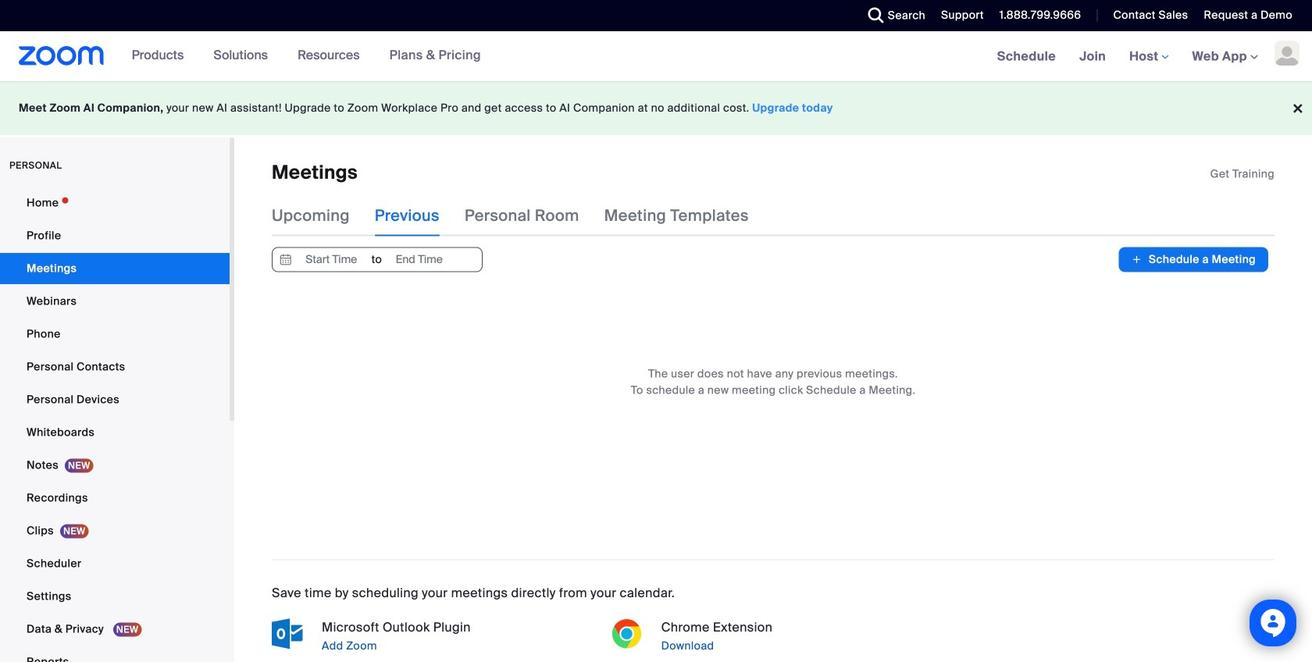 Task type: vqa. For each thing, say whether or not it's contained in the screenshot.
Profile picture
yes



Task type: locate. For each thing, give the bounding box(es) containing it.
meetings navigation
[[986, 31, 1313, 82]]

banner
[[0, 31, 1313, 82]]

date image
[[277, 248, 295, 271]]

product information navigation
[[120, 31, 493, 81]]

profile picture image
[[1275, 41, 1300, 66]]

Date Range Picker End field
[[383, 248, 456, 271]]

footer
[[0, 81, 1313, 135]]

personal menu menu
[[0, 188, 230, 663]]

application
[[1211, 166, 1275, 182]]

zoom logo image
[[19, 46, 104, 66]]



Task type: describe. For each thing, give the bounding box(es) containing it.
add image
[[1132, 252, 1143, 268]]

tabs of meeting tab list
[[272, 196, 774, 236]]

Date Range Picker Start field
[[295, 248, 368, 271]]



